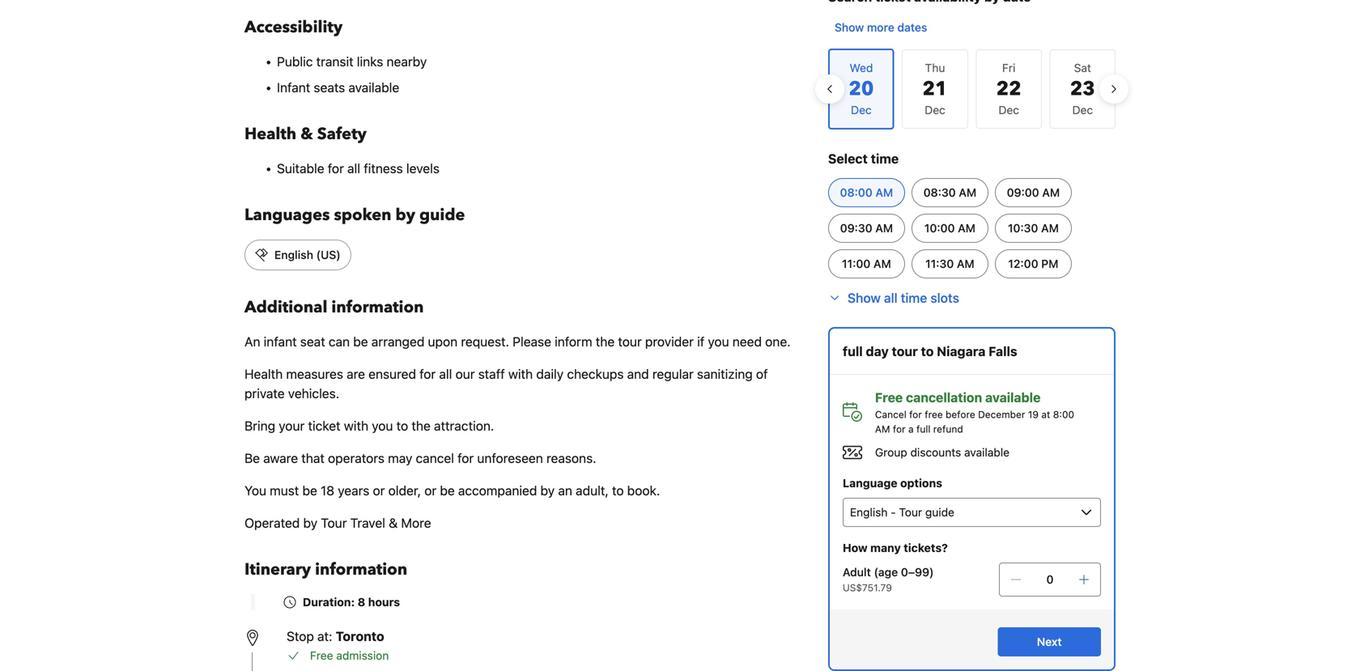 Task type: describe. For each thing, give the bounding box(es) containing it.
private
[[245, 386, 285, 401]]

sanitizing
[[697, 367, 753, 382]]

regular
[[653, 367, 694, 382]]

thu 21 dec
[[923, 61, 948, 117]]

unforeseen
[[477, 451, 543, 466]]

stop at: toronto
[[287, 629, 384, 644]]

health measures are ensured for all our staff with daily checkups and regular sanitizing of private vehicles.
[[245, 367, 768, 401]]

additional information
[[245, 296, 424, 319]]

measures
[[286, 367, 343, 382]]

0 vertical spatial all
[[348, 161, 361, 176]]

infant
[[264, 334, 297, 350]]

free for admission
[[310, 649, 333, 663]]

at
[[1042, 409, 1051, 420]]

0 horizontal spatial the
[[412, 418, 431, 434]]

22
[[997, 76, 1022, 102]]

am for 09:00 am
[[1043, 186, 1060, 199]]

seats
[[314, 80, 345, 95]]

(age
[[874, 566, 898, 579]]

safety
[[317, 123, 367, 145]]

region containing 21
[[816, 42, 1129, 136]]

of
[[757, 367, 768, 382]]

2 or from the left
[[425, 483, 437, 499]]

english
[[275, 248, 313, 262]]

duration: 8 hours
[[303, 596, 400, 609]]

adult (age 0–99) us$751.79
[[843, 566, 934, 594]]

next button
[[998, 628, 1102, 657]]

fitness
[[364, 161, 403, 176]]

full inside the free cancellation available cancel for free before december 19 at 8:00 am for a full refund
[[917, 424, 931, 435]]

an
[[245, 334, 260, 350]]

falls
[[989, 344, 1018, 359]]

our
[[456, 367, 475, 382]]

book.
[[628, 483, 660, 499]]

are
[[347, 367, 365, 382]]

with inside health measures are ensured for all our staff with daily checkups and regular sanitizing of private vehicles.
[[509, 367, 533, 382]]

day
[[866, 344, 889, 359]]

inform
[[555, 334, 593, 350]]

10:30 am
[[1008, 222, 1059, 235]]

am for 08:30 am
[[959, 186, 977, 199]]

adult,
[[576, 483, 609, 499]]

stop
[[287, 629, 314, 644]]

0 horizontal spatial you
[[372, 418, 393, 434]]

how
[[843, 542, 868, 555]]

2 vertical spatial by
[[303, 516, 318, 531]]

0 vertical spatial &
[[301, 123, 313, 145]]

for down safety on the top left of page
[[328, 161, 344, 176]]

sat 23 dec
[[1071, 61, 1096, 117]]

dates
[[898, 21, 928, 34]]

free for cancellation
[[876, 390, 903, 405]]

niagara
[[937, 344, 986, 359]]

show more dates
[[835, 21, 928, 34]]

adult
[[843, 566, 871, 579]]

admission
[[336, 649, 389, 663]]

23
[[1071, 76, 1096, 102]]

operated by tour travel & more
[[245, 516, 431, 531]]

links
[[357, 54, 383, 69]]

toronto
[[336, 629, 384, 644]]

am for 11:00 am
[[874, 257, 892, 271]]

need
[[733, 334, 762, 350]]

tour
[[321, 516, 347, 531]]

refund
[[934, 424, 964, 435]]

levels
[[407, 161, 440, 176]]

spoken
[[334, 204, 392, 226]]

11:00 am
[[842, 257, 892, 271]]

health for health measures are ensured for all our staff with daily checkups and regular sanitizing of private vehicles.
[[245, 367, 283, 382]]

hours
[[368, 596, 400, 609]]

thu
[[926, 61, 946, 75]]

travel
[[350, 516, 386, 531]]

staff
[[479, 367, 505, 382]]

and
[[627, 367, 649, 382]]

all inside health measures are ensured for all our staff with daily checkups and regular sanitizing of private vehicles.
[[439, 367, 452, 382]]

for inside health measures are ensured for all our staff with daily checkups and regular sanitizing of private vehicles.
[[420, 367, 436, 382]]

discounts
[[911, 446, 962, 459]]

for left a
[[893, 424, 906, 435]]

1 vertical spatial &
[[389, 516, 398, 531]]

all inside "button"
[[884, 290, 898, 306]]

0 horizontal spatial be
[[303, 483, 317, 499]]

sat
[[1075, 61, 1092, 75]]

available for language options
[[965, 446, 1010, 459]]

slots
[[931, 290, 960, 306]]

at:
[[318, 629, 333, 644]]

attraction.
[[434, 418, 494, 434]]

aware
[[263, 451, 298, 466]]

operated
[[245, 516, 300, 531]]

am for 10:30 am
[[1042, 222, 1059, 235]]

10:00 am
[[925, 222, 976, 235]]

checkups
[[567, 367, 624, 382]]

0 horizontal spatial to
[[397, 418, 408, 434]]

public
[[277, 54, 313, 69]]

vehicles.
[[288, 386, 340, 401]]

(us)
[[316, 248, 341, 262]]

infant seats available
[[277, 80, 400, 95]]

11:30
[[926, 257, 954, 271]]

must
[[270, 483, 299, 499]]



Task type: vqa. For each thing, say whether or not it's contained in the screenshot.
the topmost to
yes



Task type: locate. For each thing, give the bounding box(es) containing it.
more
[[867, 21, 895, 34]]

am right 08:30
[[959, 186, 977, 199]]

the
[[596, 334, 615, 350], [412, 418, 431, 434]]

time inside "button"
[[901, 290, 928, 306]]

& up suitable
[[301, 123, 313, 145]]

suitable for all fitness levels
[[277, 161, 440, 176]]

free
[[925, 409, 943, 420]]

0 horizontal spatial full
[[843, 344, 863, 359]]

1 horizontal spatial free
[[876, 390, 903, 405]]

1 vertical spatial full
[[917, 424, 931, 435]]

0 vertical spatial show
[[835, 21, 864, 34]]

am right 09:30
[[876, 222, 894, 235]]

itinerary
[[245, 559, 311, 581]]

information for itinerary information
[[315, 559, 408, 581]]

be left '18'
[[303, 483, 317, 499]]

by
[[396, 204, 416, 226], [541, 483, 555, 499], [303, 516, 318, 531]]

1 vertical spatial free
[[310, 649, 333, 663]]

dec for 21
[[925, 103, 946, 117]]

1 horizontal spatial to
[[612, 483, 624, 499]]

1 horizontal spatial the
[[596, 334, 615, 350]]

dec for 23
[[1073, 103, 1094, 117]]

english (us)
[[275, 248, 341, 262]]

& left the more at the bottom left
[[389, 516, 398, 531]]

show all time slots button
[[829, 288, 960, 308]]

0 vertical spatial free
[[876, 390, 903, 405]]

by left an
[[541, 483, 555, 499]]

for right ensured
[[420, 367, 436, 382]]

time right select
[[871, 151, 899, 166]]

full right a
[[917, 424, 931, 435]]

all down 11:00 am at the right
[[884, 290, 898, 306]]

for up a
[[910, 409, 923, 420]]

free cancellation available cancel for free before december 19 at 8:00 am for a full refund
[[876, 390, 1075, 435]]

0 horizontal spatial all
[[348, 161, 361, 176]]

0 horizontal spatial tour
[[618, 334, 642, 350]]

bring
[[245, 418, 275, 434]]

information for additional information
[[332, 296, 424, 319]]

by left guide
[[396, 204, 416, 226]]

itinerary information
[[245, 559, 408, 581]]

2 vertical spatial available
[[965, 446, 1010, 459]]

1 horizontal spatial full
[[917, 424, 931, 435]]

information up the "8"
[[315, 559, 408, 581]]

or right the older,
[[425, 483, 437, 499]]

with right staff
[[509, 367, 533, 382]]

all left our
[[439, 367, 452, 382]]

0–99)
[[901, 566, 934, 579]]

09:30
[[841, 222, 873, 235]]

request.
[[461, 334, 509, 350]]

languages
[[245, 204, 330, 226]]

1 horizontal spatial or
[[425, 483, 437, 499]]

dec inside sat 23 dec
[[1073, 103, 1094, 117]]

region
[[816, 42, 1129, 136]]

2 health from the top
[[245, 367, 283, 382]]

available down links
[[349, 80, 400, 95]]

cancel
[[876, 409, 907, 420]]

you right if
[[708, 334, 730, 350]]

health up private
[[245, 367, 283, 382]]

us$751.79
[[843, 582, 893, 594]]

tickets?
[[904, 542, 948, 555]]

ensured
[[369, 367, 416, 382]]

transit
[[316, 54, 354, 69]]

for right cancel in the bottom of the page
[[458, 451, 474, 466]]

with
[[509, 367, 533, 382], [344, 418, 369, 434]]

you must be 18 years or older, or be accompanied by an adult, to book.
[[245, 483, 660, 499]]

am right 09:00
[[1043, 186, 1060, 199]]

1 horizontal spatial &
[[389, 516, 398, 531]]

am for 09:30 am
[[876, 222, 894, 235]]

suitable
[[277, 161, 325, 176]]

health & safety
[[245, 123, 367, 145]]

a
[[909, 424, 914, 435]]

more
[[401, 516, 431, 531]]

0 vertical spatial information
[[332, 296, 424, 319]]

health up suitable
[[245, 123, 297, 145]]

be
[[353, 334, 368, 350], [303, 483, 317, 499], [440, 483, 455, 499]]

1 horizontal spatial by
[[396, 204, 416, 226]]

all left fitness
[[348, 161, 361, 176]]

1 horizontal spatial tour
[[892, 344, 918, 359]]

provider
[[646, 334, 694, 350]]

2 horizontal spatial to
[[921, 344, 934, 359]]

available for health & safety
[[349, 80, 400, 95]]

time left slots
[[901, 290, 928, 306]]

cancellation
[[906, 390, 983, 405]]

or
[[373, 483, 385, 499], [425, 483, 437, 499]]

show down 11:00 am at the right
[[848, 290, 881, 306]]

1 vertical spatial with
[[344, 418, 369, 434]]

information
[[332, 296, 424, 319], [315, 559, 408, 581]]

1 health from the top
[[245, 123, 297, 145]]

2 horizontal spatial dec
[[1073, 103, 1094, 117]]

0 vertical spatial time
[[871, 151, 899, 166]]

12:00 pm
[[1009, 257, 1059, 271]]

health inside health measures are ensured for all our staff with daily checkups and regular sanitizing of private vehicles.
[[245, 367, 283, 382]]

am right 11:30
[[957, 257, 975, 271]]

nearby
[[387, 54, 427, 69]]

tour up and
[[618, 334, 642, 350]]

0 vertical spatial with
[[509, 367, 533, 382]]

duration:
[[303, 596, 355, 609]]

1 horizontal spatial you
[[708, 334, 730, 350]]

if
[[698, 334, 705, 350]]

tour right day
[[892, 344, 918, 359]]

0 horizontal spatial or
[[373, 483, 385, 499]]

1 horizontal spatial time
[[901, 290, 928, 306]]

2 dec from the left
[[999, 103, 1020, 117]]

18
[[321, 483, 335, 499]]

1 vertical spatial to
[[397, 418, 408, 434]]

show for show more dates
[[835, 21, 864, 34]]

options
[[901, 477, 943, 490]]

1 or from the left
[[373, 483, 385, 499]]

show left the more
[[835, 21, 864, 34]]

3 dec from the left
[[1073, 103, 1094, 117]]

2 horizontal spatial be
[[440, 483, 455, 499]]

free admission
[[310, 649, 389, 663]]

full
[[843, 344, 863, 359], [917, 424, 931, 435]]

1 vertical spatial available
[[986, 390, 1041, 405]]

available up "december"
[[986, 390, 1041, 405]]

am inside the free cancellation available cancel for free before december 19 at 8:00 am for a full refund
[[876, 424, 891, 435]]

for
[[328, 161, 344, 176], [420, 367, 436, 382], [910, 409, 923, 420], [893, 424, 906, 435], [458, 451, 474, 466]]

daily
[[537, 367, 564, 382]]

am right 11:00
[[874, 257, 892, 271]]

1 vertical spatial by
[[541, 483, 555, 499]]

the right inform
[[596, 334, 615, 350]]

am right 08:00
[[876, 186, 894, 199]]

1 vertical spatial you
[[372, 418, 393, 434]]

08:30 am
[[924, 186, 977, 199]]

0 horizontal spatial free
[[310, 649, 333, 663]]

public transit links nearby
[[277, 54, 427, 69]]

full left day
[[843, 344, 863, 359]]

many
[[871, 542, 901, 555]]

12:00
[[1009, 257, 1039, 271]]

am for 11:30 am
[[957, 257, 975, 271]]

1 vertical spatial the
[[412, 418, 431, 434]]

next
[[1038, 635, 1062, 649]]

can
[[329, 334, 350, 350]]

0 vertical spatial the
[[596, 334, 615, 350]]

available
[[349, 80, 400, 95], [986, 390, 1041, 405], [965, 446, 1010, 459]]

upon
[[428, 334, 458, 350]]

0 vertical spatial health
[[245, 123, 297, 145]]

show inside "button"
[[848, 290, 881, 306]]

0 horizontal spatial time
[[871, 151, 899, 166]]

information up arranged
[[332, 296, 424, 319]]

dec down 21
[[925, 103, 946, 117]]

1 horizontal spatial with
[[509, 367, 533, 382]]

1 horizontal spatial dec
[[999, 103, 1020, 117]]

infant
[[277, 80, 310, 95]]

8
[[358, 596, 366, 609]]

available down "december"
[[965, 446, 1010, 459]]

1 vertical spatial health
[[245, 367, 283, 382]]

to up may
[[397, 418, 408, 434]]

0 horizontal spatial with
[[344, 418, 369, 434]]

1 horizontal spatial be
[[353, 334, 368, 350]]

0 horizontal spatial &
[[301, 123, 313, 145]]

10:30
[[1008, 222, 1039, 235]]

dec down '22'
[[999, 103, 1020, 117]]

free inside the free cancellation available cancel for free before december 19 at 8:00 am for a full refund
[[876, 390, 903, 405]]

1 vertical spatial time
[[901, 290, 928, 306]]

0 vertical spatial to
[[921, 344, 934, 359]]

09:00
[[1007, 186, 1040, 199]]

2 horizontal spatial by
[[541, 483, 555, 499]]

19
[[1029, 409, 1039, 420]]

show for show all time slots
[[848, 290, 881, 306]]

am down cancel
[[876, 424, 891, 435]]

1 vertical spatial information
[[315, 559, 408, 581]]

to
[[921, 344, 934, 359], [397, 418, 408, 434], [612, 483, 624, 499]]

free down at:
[[310, 649, 333, 663]]

dec for 22
[[999, 103, 1020, 117]]

2 vertical spatial to
[[612, 483, 624, 499]]

the up be aware that operators may cancel for unforeseen reasons. on the bottom left of page
[[412, 418, 431, 434]]

health for health & safety
[[245, 123, 297, 145]]

free up cancel
[[876, 390, 903, 405]]

years
[[338, 483, 370, 499]]

time
[[871, 151, 899, 166], [901, 290, 928, 306]]

to left book.
[[612, 483, 624, 499]]

08:00
[[840, 186, 873, 199]]

dec down 23
[[1073, 103, 1094, 117]]

0 vertical spatial available
[[349, 80, 400, 95]]

accessibility
[[245, 16, 343, 38]]

ticket
[[308, 418, 341, 434]]

0
[[1047, 573, 1054, 586]]

or right years at bottom left
[[373, 483, 385, 499]]

0 horizontal spatial by
[[303, 516, 318, 531]]

0 vertical spatial by
[[396, 204, 416, 226]]

bring your ticket with you to the attraction.
[[245, 418, 494, 434]]

am right 10:00
[[958, 222, 976, 235]]

may
[[388, 451, 413, 466]]

1 dec from the left
[[925, 103, 946, 117]]

dec inside fri 22 dec
[[999, 103, 1020, 117]]

am for 08:00 am
[[876, 186, 894, 199]]

available inside the free cancellation available cancel for free before december 19 at 8:00 am for a full refund
[[986, 390, 1041, 405]]

0 vertical spatial you
[[708, 334, 730, 350]]

be
[[245, 451, 260, 466]]

09:30 am
[[841, 222, 894, 235]]

show inside button
[[835, 21, 864, 34]]

be aware that operators may cancel for unforeseen reasons.
[[245, 451, 597, 466]]

show all time slots
[[848, 290, 960, 306]]

be right can
[[353, 334, 368, 350]]

you up may
[[372, 418, 393, 434]]

pm
[[1042, 257, 1059, 271]]

2 horizontal spatial all
[[884, 290, 898, 306]]

1 vertical spatial all
[[884, 290, 898, 306]]

1 vertical spatial show
[[848, 290, 881, 306]]

arranged
[[372, 334, 425, 350]]

1 horizontal spatial all
[[439, 367, 452, 382]]

2 vertical spatial all
[[439, 367, 452, 382]]

09:00 am
[[1007, 186, 1060, 199]]

be down cancel in the bottom of the page
[[440, 483, 455, 499]]

am right 10:30
[[1042, 222, 1059, 235]]

seat
[[300, 334, 325, 350]]

your
[[279, 418, 305, 434]]

show
[[835, 21, 864, 34], [848, 290, 881, 306]]

dec inside the 'thu 21 dec'
[[925, 103, 946, 117]]

by left tour
[[303, 516, 318, 531]]

0 vertical spatial full
[[843, 344, 863, 359]]

0 horizontal spatial dec
[[925, 103, 946, 117]]

am for 10:00 am
[[958, 222, 976, 235]]

with right ticket
[[344, 418, 369, 434]]

to left the niagara
[[921, 344, 934, 359]]

health
[[245, 123, 297, 145], [245, 367, 283, 382]]



